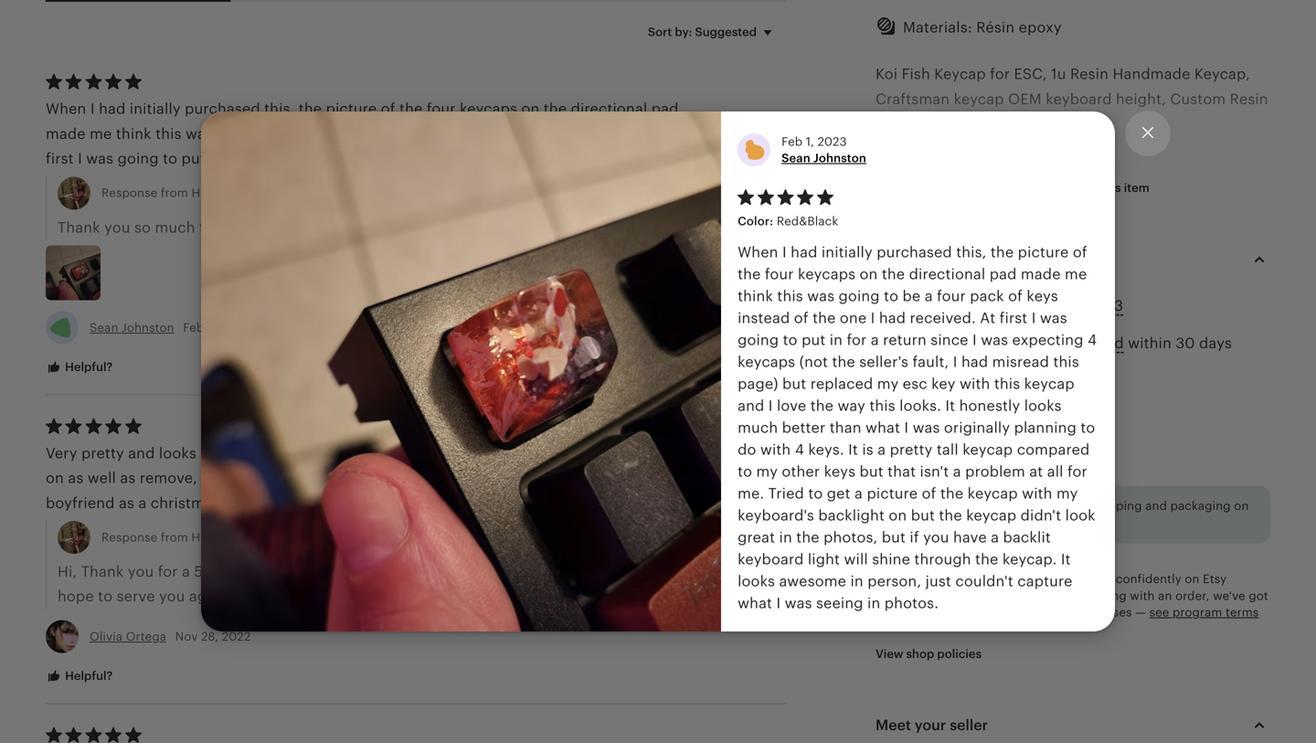 Task type: describe. For each thing, give the bounding box(es) containing it.
us inside hi, thank you for a 5-star review! it means a lot to us now. we hope to serve you again in the future :)
[[413, 564, 430, 580]]

at
[[1030, 463, 1043, 480]]

on inside 'etsy offsets carbon emissions from shipping and packaging on this purchase.'
[[1234, 499, 1249, 513]]

this down misread at the top of page
[[994, 375, 1020, 392]]

1 vertical spatial keycap,
[[876, 116, 932, 132]]

for:
[[901, 489, 935, 505]]

interleaving
[[876, 290, 960, 306]]

have
[[953, 529, 987, 546]]

within
[[1128, 335, 1172, 351]]

dimensional
[[1150, 240, 1236, 256]]

misread
[[992, 354, 1049, 370]]

couldn't
[[956, 573, 1014, 589]]

photos.
[[885, 595, 939, 611]]

1 horizontal spatial four
[[937, 288, 966, 304]]

painted
[[1176, 190, 1230, 207]]

be inside the keycaps you received may not be the 100% same as it showed in the picture.
[[1125, 414, 1143, 430]]

for right so
[[199, 219, 219, 236]]

for down shipping
[[1116, 513, 1136, 530]]

better
[[782, 419, 826, 436]]

view details of this review photo by sean johnston image
[[46, 245, 101, 300]]

but down is
[[860, 463, 884, 480]]

we
[[1114, 613, 1135, 629]]

with inside "fit for: suitable for most mechanical keyboards with cherry mx switches. not suitable for laptop keyboards."
[[1229, 489, 1260, 505]]

a left 5-
[[182, 564, 190, 580]]

great
[[738, 529, 775, 546]]

key
[[932, 375, 956, 392]]

means
[[309, 564, 356, 580]]

subtle
[[1187, 290, 1231, 306]]

exchanges
[[976, 335, 1053, 351]]

the down the suitable
[[939, 507, 962, 524]]

of up first
[[1008, 288, 1023, 304]]

a right is
[[878, 441, 886, 458]]

you inside the keycaps you received may not be the 100% same as it showed in the picture.
[[968, 414, 994, 430]]

0 vertical spatial my
[[877, 375, 899, 392]]

small
[[876, 215, 913, 231]]

1 horizontal spatial looks
[[1024, 397, 1062, 414]]

sean johnston added a photo of their purchase image
[[201, 111, 721, 632]]

keyboard
[[1139, 563, 1206, 580]]

fit
[[876, 489, 897, 505]]

1 horizontal spatial keys
[[1027, 288, 1058, 304]]

jan
[[1061, 297, 1085, 314]]

keycap.
[[1003, 551, 1057, 567]]

ships
[[876, 449, 908, 462]]

tried
[[768, 485, 804, 502]]

0 vertical spatial resin
[[1070, 66, 1109, 82]]

shop
[[1082, 572, 1113, 586]]

switches.
[[955, 513, 1022, 530]]

etsy inside "shop confidently on etsy knowing if something goes wrong with an order, we've got your back for all eligible purchases —"
[[1203, 572, 1227, 586]]

response from hiros lee for for
[[101, 531, 245, 544]]

of down isn't
[[922, 485, 937, 502]]

$
[[997, 372, 1007, 388]]

the up think
[[738, 266, 761, 282]]

translucence
[[1169, 265, 1262, 281]]

a left lot
[[360, 564, 368, 580]]

1 vertical spatial going
[[738, 332, 779, 348]]

other
[[782, 463, 820, 480]]

you left so
[[104, 219, 130, 236]]

the up problem
[[985, 439, 1009, 455]]

1 horizontal spatial picture
[[1018, 244, 1069, 260]]

purchase
[[958, 572, 1012, 586]]

custom
[[1169, 613, 1222, 629]]

six
[[1229, 215, 1248, 231]]

the down isn't
[[941, 485, 964, 502]]

with inside the 'with the desire to bring more slickness and uniqueness to your system. the fish was meticulously painted with small paintbrushes. each fish took approximately six days to complete. ultra-realistic three-dimensional layered resin painting. transparency and translucence interleaving together forming an incredibly subtle touch and vivid dynamic.'
[[1234, 190, 1265, 207]]

carbon
[[956, 499, 997, 513]]

etsy for etsy purchase protection:
[[931, 572, 955, 586]]

2 horizontal spatial my
[[1057, 485, 1078, 502]]

1 vertical spatial keycaps
[[738, 354, 795, 370]]

be inside when i had initially purchased this, the picture of the four keycaps on the directional pad made me think this was going to be a four pack of keys instead of the one i had received. at first i was going to put in for a return since i was expecting 4 keycaps (not the seller's fault, i had misread this page) but replaced my esc key with this keycap and i love the way this looks. it honestly looks much better than what i was originally planning to do with 4 keys. it is a pretty tall keycap compared to my other keys but that isn't a problem at all for me. tried to get a picture of the keycap with my keyboard's backlight on but the keycap didn't look great in the photos, but if you have a backlit keyboard light will shine through the keycap. it looks awesome in person, just couldn't capture what i was seeing in photos.
[[903, 288, 921, 304]]

the left 100%
[[1147, 414, 1170, 430]]

today
[[949, 297, 989, 314]]

but up shine
[[882, 529, 906, 546]]

0 vertical spatial thank
[[58, 219, 100, 236]]

cost
[[903, 372, 936, 388]]

1 vertical spatial not
[[1052, 563, 1078, 580]]

a down the vietnam
[[953, 463, 961, 480]]

feb 1, 2023
[[180, 321, 248, 334]]

of up put
[[794, 310, 809, 326]]

love
[[777, 397, 807, 414]]

and inside 'etsy offsets carbon emissions from shipping and packaging on this purchase.'
[[1146, 499, 1167, 513]]

include
[[1082, 563, 1135, 580]]

dynamic.
[[990, 314, 1055, 331]]

you inside when i had initially purchased this, the picture of the four keycaps on the directional pad made me think this was going to be a four pack of keys instead of the one i had received. at first i was going to put in for a return since i was expecting 4 keycaps (not the seller's fault, i had misread this page) but replaced my esc key with this keycap and i love the way this looks. it honestly looks much better than what i was originally planning to do with 4 keys. it is a pretty tall keycap compared to my other keys but that isn't a problem at all for me. tried to get a picture of the keycap with my keyboard's backlight on but the keycap didn't look great in the photos, but if you have a backlit keyboard light will shine through the keycap. it looks awesome in person, just couldn't capture what i was seeing in photos.
[[923, 529, 949, 546]]

since
[[931, 332, 969, 348]]

esc,
[[1014, 66, 1047, 82]]

a up received.
[[925, 288, 933, 304]]

it down key
[[946, 397, 955, 414]]

was inside the 'with the desire to bring more slickness and uniqueness to your system. the fish was meticulously painted with small paintbrushes. each fish took approximately six days to complete. ultra-realistic three-dimensional layered resin painting. transparency and translucence interleaving together forming an incredibly subtle touch and vivid dynamic.'
[[1049, 190, 1077, 207]]

with inside kindly share with us your design, we can custom that for you.
[[967, 613, 997, 629]]

this,
[[956, 244, 987, 260]]

of up transparency
[[1073, 244, 1088, 260]]

the up light
[[796, 529, 820, 546]]

but up love
[[783, 375, 807, 392]]

made
[[1021, 266, 1061, 282]]

keyboard inside koi fish keycap for esc, 1u resin handmade keycap, craftsman keycap oem keyboard height, custom resin keycap, gifts ideas
[[1046, 91, 1112, 107]]

paintbrushes.
[[917, 215, 1015, 231]]

will
[[844, 551, 868, 567]]

kindly
[[876, 613, 920, 629]]

jan 11-23 button
[[1061, 292, 1124, 319]]

i right when
[[782, 244, 787, 260]]

seller's
[[860, 354, 909, 370]]

response from hiros lee for much
[[101, 186, 245, 200]]

on inside "shop confidently on etsy knowing if something goes wrong with an order, we've got your back for all eligible purchases —"
[[1185, 572, 1200, 586]]

1 vertical spatial my
[[756, 463, 778, 480]]

it
[[895, 439, 905, 455]]

now.
[[434, 564, 467, 580]]

sean johnston link
[[782, 151, 867, 165]]

the up the painting.
[[991, 244, 1014, 260]]

picture.
[[1013, 439, 1068, 455]]

100%
[[1174, 414, 1213, 430]]

0 horizontal spatial had
[[791, 244, 818, 260]]

etsy for etsy offsets carbon emissions from shipping and packaging on this purchase.
[[887, 499, 911, 513]]

sean johnston added a photo of their purchase dialog
[[0, 0, 1316, 743]]

together
[[964, 290, 1026, 306]]

desire
[[939, 165, 983, 182]]

order
[[903, 297, 945, 314]]

0 vertical spatial what
[[866, 419, 900, 436]]

was down at
[[981, 332, 1008, 348]]

looks.
[[900, 397, 942, 414]]

for inside kindly share with us your design, we can custom that for you.
[[876, 638, 896, 654]]

0 vertical spatial going
[[839, 288, 880, 304]]

on down initially
[[860, 266, 878, 282]]

i right sa
[[953, 354, 958, 370]]

i up it on the bottom right of the page
[[904, 419, 909, 436]]

a up seller's
[[871, 332, 879, 348]]

koi fish keycap for esc, 1u resin handmade keycap, craftsman keycap oem keyboard height, custom resin keycap, gifts ideas
[[876, 66, 1269, 132]]

in down 'will'
[[851, 573, 864, 589]]

it inside hi, thank you for a 5-star review! it means a lot to us now. we hope to serve you again in the future :)
[[295, 564, 305, 580]]

this up instead
[[777, 288, 803, 304]]

1 vertical spatial picture
[[867, 485, 918, 502]]

the up better
[[811, 397, 834, 414]]

keycap down the suitable
[[966, 507, 1017, 524]]

complete.
[[931, 240, 1003, 256]]

for inside koi fish keycap for esc, 1u resin handmade keycap, craftsman keycap oem keyboard height, custom resin keycap, gifts ideas
[[990, 66, 1010, 82]]

but down for:
[[911, 507, 935, 524]]

the inside the keycaps you received may not be the 100% same as it showed in the picture.
[[876, 414, 902, 430]]

with
[[876, 165, 908, 182]]

quality
[[569, 417, 608, 431]]

photos,
[[824, 529, 878, 546]]

than
[[830, 419, 862, 436]]

keys.
[[808, 441, 844, 458]]

directional
[[909, 266, 986, 282]]

same
[[1217, 414, 1255, 430]]

took
[[1087, 215, 1119, 231]]

pad
[[990, 266, 1017, 282]]

0 vertical spatial keycaps
[[798, 266, 856, 282]]

hiros for 5-
[[191, 531, 222, 544]]

keycap down problem
[[968, 485, 1018, 502]]

keycap up problem
[[963, 441, 1013, 458]]

5.0 for shipping
[[752, 471, 772, 486]]

the down the purchased
[[882, 266, 905, 282]]

do
[[738, 441, 756, 458]]

2 vertical spatial had
[[962, 354, 988, 370]]

and inside dropdown button
[[943, 251, 969, 268]]

for down one
[[847, 332, 867, 348]]

goes
[[1059, 589, 1087, 603]]

i left love
[[769, 397, 773, 414]]

shipping for shipping
[[539, 455, 591, 469]]

in inside hi, thank you for a 5-star review! it means a lot to us now. we hope to serve you again in the future :)
[[232, 588, 245, 605]]

policies
[[1019, 251, 1074, 268]]

1, for feb 1, 2023
[[207, 321, 216, 334]]

the up replaced
[[832, 354, 856, 370]]

(not
[[799, 354, 828, 370]]

0 vertical spatial four
[[765, 266, 794, 282]]

this right way
[[870, 397, 896, 414]]

you right serve
[[159, 588, 185, 605]]

shop confidently on etsy knowing if something goes wrong with an order, we've got your back for all eligible purchases —
[[931, 572, 1269, 619]]

compared
[[1017, 441, 1090, 458]]

it up protection:
[[1061, 551, 1071, 567]]

painting.
[[971, 265, 1034, 281]]

an inside the 'with the desire to bring more slickness and uniqueness to your system. the fish was meticulously painted with small paintbrushes. each fish took approximately six days to complete. ultra-realistic three-dimensional layered resin painting. transparency and translucence interleaving together forming an incredibly subtle touch and vivid dynamic.'
[[1090, 290, 1108, 306]]

your inside kindly share with us your design, we can custom that for you.
[[1022, 613, 1054, 629]]

suitable
[[1056, 513, 1112, 530]]

showed
[[909, 439, 964, 455]]

fish
[[902, 66, 930, 82]]

i left by
[[1032, 310, 1036, 326]]

if inside when i had initially purchased this, the picture of the four keycaps on the directional pad made me think this was going to be a four pack of keys instead of the one i had received. at first i was going to put in for a return since i was expecting 4 keycaps (not the seller's fault, i had misread this page) but replaced my esc key with this keycap and i love the way this looks. it honestly looks much better than what i was originally planning to do with 4 keys. it is a pretty tall keycap compared to my other keys but that isn't a problem at all for me. tried to get a picture of the keycap with my keyboard's backlight on but the keycap didn't look great in the photos, but if you have a backlit keyboard light will shine through the keycap. it looks awesome in person, just couldn't capture what i was seeing in photos.
[[910, 529, 919, 546]]

from inside 'etsy offsets carbon emissions from shipping and packaging on this purchase.'
[[1061, 499, 1089, 513]]

not inside "fit for: suitable for most mechanical keyboards with cherry mx switches. not suitable for laptop keyboards."
[[1026, 513, 1052, 530]]

way
[[838, 397, 866, 414]]

shipping for shipping and return policies
[[876, 251, 939, 268]]

in inside the keycaps you received may not be the 100% same as it showed in the picture.
[[968, 439, 981, 455]]

future
[[277, 588, 320, 605]]

the up put
[[813, 310, 836, 326]]

with down at
[[1022, 485, 1053, 502]]

it left is
[[848, 441, 858, 458]]

1 vertical spatial had
[[879, 310, 906, 326]]

esc
[[903, 375, 928, 392]]

days inside the 'with the desire to bring more slickness and uniqueness to your system. the fish was meticulously painted with small paintbrushes. each fish took approximately six days to complete. ultra-realistic three-dimensional layered resin painting. transparency and translucence interleaving together forming an incredibly subtle touch and vivid dynamic.'
[[876, 240, 909, 256]]

in down keyboard's
[[779, 529, 792, 546]]

0 vertical spatial 4
[[1088, 332, 1097, 348]]

you up serve
[[128, 564, 154, 580]]

shipping and return policies
[[876, 251, 1074, 268]]



Task type: locate. For each thing, give the bounding box(es) containing it.
keycaps down looks.
[[906, 414, 964, 430]]

was down awesome
[[785, 595, 812, 611]]

1 vertical spatial fish
[[1057, 215, 1083, 231]]

0 horizontal spatial etsy
[[887, 499, 911, 513]]

0 horizontal spatial keycaps
[[738, 354, 795, 370]]

0 horizontal spatial 2023
[[219, 321, 248, 334]]

1 hiros from the top
[[191, 186, 222, 200]]

2023 for feb 1, 2023
[[219, 321, 248, 334]]

response up serve
[[101, 531, 158, 544]]

thank up 'view details of this review photo by sean johnston'
[[58, 219, 100, 236]]

1 vertical spatial days
[[1199, 335, 1232, 351]]

order today to get by jan 11-23
[[903, 297, 1124, 314]]

1 horizontal spatial us
[[1001, 613, 1018, 629]]

feb inside "feb 1, 2023 sean johnston"
[[782, 135, 803, 149]]

my down seller's
[[877, 375, 899, 392]]

problem
[[965, 463, 1026, 480]]

us inside kindly share with us your design, we can custom that for you.
[[1001, 613, 1018, 629]]

going
[[839, 288, 880, 304], [738, 332, 779, 348]]

2 response from hiros lee from the top
[[101, 531, 245, 544]]

0 vertical spatial looks
[[1024, 397, 1062, 414]]

design,
[[1058, 613, 1110, 629]]

materials:
[[903, 19, 972, 36]]

0 horizontal spatial my
[[756, 463, 778, 480]]

included:
[[876, 563, 954, 580]]

mx
[[928, 513, 951, 530]]

if inside "shop confidently on etsy knowing if something goes wrong with an order, we've got your back for all eligible purchases —"
[[983, 589, 991, 603]]

0 horizontal spatial keyboard
[[738, 551, 804, 567]]

you.
[[900, 638, 930, 654]]

incredibly
[[1112, 290, 1183, 306]]

5.0 for item quality
[[752, 433, 772, 448]]

1 vertical spatial hiros
[[191, 531, 222, 544]]

1 horizontal spatial shipping
[[876, 251, 939, 268]]

1 vertical spatial that
[[1226, 613, 1254, 629]]

purchases
[[1073, 606, 1132, 619]]

0 horizontal spatial that
[[888, 463, 916, 480]]

5.0 down do
[[752, 471, 772, 486]]

0 vertical spatial feb
[[782, 135, 803, 149]]

not up goes
[[1052, 563, 1078, 580]]

with right do
[[760, 441, 791, 458]]

item
[[539, 417, 565, 431]]

height,
[[1116, 91, 1166, 107]]

0 vertical spatial get
[[1012, 297, 1035, 314]]

this inside 'etsy offsets carbon emissions from shipping and packaging on this purchase.'
[[887, 517, 908, 531]]

emissions
[[1001, 499, 1058, 513]]

1 horizontal spatial going
[[839, 288, 880, 304]]

keys down keys. on the bottom right of the page
[[824, 463, 856, 480]]

only,
[[1014, 563, 1048, 580]]

1 vertical spatial all
[[1010, 606, 1024, 619]]

1 vertical spatial response from hiros lee
[[101, 531, 245, 544]]

pretty
[[890, 441, 933, 458]]

0 vertical spatial be
[[903, 288, 921, 304]]

color: red&black
[[738, 215, 839, 228]]

serve
[[117, 588, 155, 605]]

craftsman
[[876, 91, 950, 107]]

you up through
[[923, 529, 949, 546]]

be right not
[[1125, 414, 1143, 430]]

can
[[1139, 613, 1165, 629]]

feb for feb 1, 2023 sean johnston
[[782, 135, 803, 149]]

tab list
[[46, 0, 786, 2]]

1 response from hiros lee from the top
[[101, 186, 245, 200]]

and inside when i had initially purchased this, the picture of the four keycaps on the directional pad made me think this was going to be a four pack of keys instead of the one i had received. at first i was going to put in for a return since i was expecting 4 keycaps (not the seller's fault, i had misread this page) but replaced my esc key with this keycap and i love the way this looks. it honestly looks much better than what i was originally planning to do with 4 keys. it is a pretty tall keycap compared to my other keys but that isn't a problem at all for me. tried to get a picture of the keycap with my keyboard's backlight on but the keycap didn't look great in the photos, but if you have a backlit keyboard light will shine through the keycap. it looks awesome in person, just couldn't capture what i was seeing in photos.
[[738, 397, 765, 414]]

cherry
[[876, 513, 924, 530]]

not down emissions
[[1026, 513, 1052, 530]]

this down the returns & exchanges accepted within 30 days
[[1053, 354, 1079, 370]]

keycap right the fish
[[934, 66, 986, 82]]

1 horizontal spatial if
[[983, 589, 991, 603]]

what
[[866, 419, 900, 436], [738, 595, 773, 611]]

was down forming
[[1040, 310, 1068, 326]]

for
[[990, 66, 1010, 82], [199, 219, 219, 236], [847, 332, 867, 348], [1068, 463, 1088, 480], [1002, 489, 1022, 505], [1116, 513, 1136, 530], [158, 564, 178, 580], [991, 606, 1007, 619], [876, 638, 896, 654]]

0 horizontal spatial much
[[155, 219, 195, 236]]

i right &
[[973, 332, 977, 348]]

the inside hi, thank you for a 5-star review! it means a lot to us now. we hope to serve you again in the future :)
[[249, 588, 273, 605]]

get up dynamic.
[[1012, 297, 1035, 314]]

feb for feb 1, 2023
[[183, 321, 204, 334]]

1 horizontal spatial fish
[[1057, 215, 1083, 231]]

your inside "shop confidently on etsy knowing if something goes wrong with an order, we've got your back for all eligible purchases —"
[[931, 606, 956, 619]]

response for you
[[101, 531, 158, 544]]

0 vertical spatial had
[[791, 244, 818, 260]]

0 vertical spatial that
[[888, 463, 916, 480]]

four
[[765, 266, 794, 282], [937, 288, 966, 304]]

get inside when i had initially purchased this, the picture of the four keycaps on the directional pad made me think this was going to be a four pack of keys instead of the one i had received. at first i was going to put in for a return since i was expecting 4 keycaps (not the seller's fault, i had misread this page) but replaced my esc key with this keycap and i love the way this looks. it honestly looks much better than what i was originally planning to do with 4 keys. it is a pretty tall keycap compared to my other keys but that isn't a problem at all for me. tried to get a picture of the keycap with my keyboard's backlight on but the keycap didn't look great in the photos, but if you have a backlit keyboard light will shine through the keycap. it looks awesome in person, just couldn't capture what i was seeing in photos.
[[827, 485, 851, 502]]

1 horizontal spatial keyboard
[[1046, 91, 1112, 107]]

again
[[189, 588, 228, 605]]

shipping inside shipping and return policies dropdown button
[[876, 251, 939, 268]]

the
[[912, 165, 935, 182], [991, 244, 1014, 260], [738, 266, 761, 282], [882, 266, 905, 282], [813, 310, 836, 326], [832, 354, 856, 370], [811, 397, 834, 414], [1147, 414, 1170, 430], [985, 439, 1009, 455], [941, 485, 964, 502], [939, 507, 962, 524], [796, 529, 820, 546], [975, 551, 999, 567], [249, 588, 273, 605]]

1 vertical spatial keycap
[[958, 563, 1010, 580]]

koi
[[876, 66, 898, 82]]

looks down great
[[738, 573, 775, 589]]

1 horizontal spatial days
[[1199, 335, 1232, 351]]

1 vertical spatial looks
[[738, 573, 775, 589]]

if left 'mx'
[[910, 529, 919, 546]]

was up 'showed'
[[913, 419, 940, 436]]

on up order, at bottom right
[[1185, 572, 1200, 586]]

not
[[1097, 414, 1121, 430]]

didn't
[[1021, 507, 1062, 524]]

1 vertical spatial lee
[[225, 531, 245, 544]]

with up honestly
[[960, 375, 990, 392]]

1 vertical spatial 4
[[795, 441, 804, 458]]

thank inside hi, thank you for a 5-star review! it means a lot to us now. we hope to serve you again in the future :)
[[81, 564, 124, 580]]

4
[[1088, 332, 1097, 348], [795, 441, 804, 458]]

2 horizontal spatial keycaps
[[906, 414, 964, 430]]

it up future
[[295, 564, 305, 580]]

the inside the 'with the desire to bring more slickness and uniqueness to your system. the fish was meticulously painted with small paintbrushes. each fish took approximately six days to complete. ultra-realistic three-dimensional layered resin painting. transparency and translucence interleaving together forming an incredibly subtle touch and vivid dynamic.'
[[989, 190, 1015, 207]]

the up purchase
[[975, 551, 999, 567]]

return inside when i had initially purchased this, the picture of the four keycaps on the directional pad made me think this was going to be a four pack of keys instead of the one i had received. at first i was going to put in for a return since i was expecting 4 keycaps (not the seller's fault, i had misread this page) but replaced my esc key with this keycap and i love the way this looks. it honestly looks much better than what i was originally planning to do with 4 keys. it is a pretty tall keycap compared to my other keys but that isn't a problem at all for me. tried to get a picture of the keycap with my keyboard's backlight on but the keycap didn't look great in the photos, but if you have a backlit keyboard light will shine through the keycap. it looks awesome in person, just couldn't capture what i was seeing in photos.
[[883, 332, 927, 348]]

0 vertical spatial not
[[1026, 513, 1052, 530]]

all right at
[[1047, 463, 1064, 480]]

0 horizontal spatial four
[[765, 266, 794, 282]]

0 horizontal spatial picture
[[867, 485, 918, 502]]

1 horizontal spatial the
[[989, 190, 1015, 207]]

for inside "shop confidently on etsy knowing if something goes wrong with an order, we've got your back for all eligible purchases —"
[[991, 606, 1007, 619]]

hi, thank you for a 5-star review! it means a lot to us now. we hope to serve you again in the future :)
[[58, 564, 493, 605]]

keycap, down craftsman
[[876, 116, 932, 132]]

0 horizontal spatial days
[[876, 240, 909, 256]]

resin right the "1u"
[[1070, 66, 1109, 82]]

confidently
[[1116, 572, 1182, 586]]

1 horizontal spatial 4
[[1088, 332, 1097, 348]]

0 vertical spatial days
[[876, 240, 909, 256]]

keycap,
[[1195, 66, 1250, 82], [876, 116, 932, 132]]

0 horizontal spatial an
[[1090, 290, 1108, 306]]

from
[[161, 186, 188, 200], [911, 449, 938, 462], [1061, 499, 1089, 513], [161, 531, 188, 544]]

0 vertical spatial picture
[[1018, 244, 1069, 260]]

0 horizontal spatial the
[[876, 414, 902, 430]]

offsets
[[914, 499, 953, 513]]

in down star
[[232, 588, 245, 605]]

2 horizontal spatial etsy
[[1203, 572, 1227, 586]]

0 vertical spatial much
[[155, 219, 195, 236]]

got
[[1249, 589, 1269, 603]]

0 horizontal spatial return
[[883, 332, 927, 348]]

person,
[[868, 573, 922, 589]]

if
[[910, 529, 919, 546], [983, 589, 991, 603]]

i
[[782, 244, 787, 260], [871, 310, 875, 326], [1032, 310, 1036, 326], [973, 332, 977, 348], [953, 354, 958, 370], [769, 397, 773, 414], [904, 419, 909, 436], [777, 595, 781, 611]]

all down something
[[1010, 606, 1024, 619]]

much right so
[[155, 219, 195, 236]]

response from hiros lee up thank you so much for your review!
[[101, 186, 245, 200]]

keycap, up custom
[[1195, 66, 1250, 82]]

was up put
[[807, 288, 835, 304]]

0 horizontal spatial what
[[738, 595, 773, 611]]

in up kindly
[[868, 595, 881, 611]]

0 horizontal spatial going
[[738, 332, 779, 348]]

that inside kindly share with us your design, we can custom that for you.
[[1226, 613, 1254, 629]]

0 horizontal spatial keys
[[824, 463, 856, 480]]

in right put
[[830, 332, 843, 348]]

you down honestly
[[968, 414, 994, 430]]

2023 inside "feb 1, 2023 sean johnston"
[[818, 135, 847, 149]]

1 horizontal spatial that
[[1226, 613, 1254, 629]]

1 horizontal spatial what
[[866, 419, 900, 436]]

1 horizontal spatial all
[[1047, 463, 1064, 480]]

0 vertical spatial hiros
[[191, 186, 222, 200]]

keycap inside koi fish keycap for esc, 1u resin handmade keycap, craftsman keycap oem keyboard height, custom resin keycap, gifts ideas
[[954, 91, 1004, 107]]

returns & exchanges accepted within 30 days
[[903, 335, 1232, 351]]

1, for feb 1, 2023 sean johnston
[[806, 135, 814, 149]]

for inside hi, thank you for a 5-star review! it means a lot to us now. we hope to serve you again in the future :)
[[158, 564, 178, 580]]

0 horizontal spatial us
[[413, 564, 430, 580]]

originally
[[944, 419, 1010, 436]]

hiros up 5-
[[191, 531, 222, 544]]

0 vertical spatial fish
[[1019, 190, 1045, 207]]

0 vertical spatial 2023
[[818, 135, 847, 149]]

response from hiros lee up 5-
[[101, 531, 245, 544]]

us down something
[[1001, 613, 1018, 629]]

résin
[[976, 19, 1015, 36]]

1 horizontal spatial get
[[1012, 297, 1035, 314]]

me
[[1065, 266, 1087, 282]]

instead
[[738, 310, 790, 326]]

lee for review!
[[225, 186, 245, 200]]

backlit
[[1003, 529, 1051, 546]]

an down confidently
[[1158, 589, 1172, 603]]

5.99
[[1007, 372, 1038, 388]]

with up 'six'
[[1234, 190, 1265, 207]]

1 horizontal spatial return
[[972, 251, 1016, 268]]

so
[[134, 219, 151, 236]]

1 vertical spatial keys
[[824, 463, 856, 480]]

it
[[946, 397, 955, 414], [848, 441, 858, 458], [1061, 551, 1071, 567], [295, 564, 305, 580]]

with inside "shop confidently on etsy knowing if something goes wrong with an order, we've got your back for all eligible purchases —"
[[1130, 589, 1155, 603]]

review! inside hi, thank you for a 5-star review! it means a lot to us now. we hope to serve you again in the future :)
[[239, 564, 291, 580]]

at
[[980, 310, 996, 326]]

keycap up ideas
[[954, 91, 1004, 107]]

cost to ship: $ 5.99
[[903, 372, 1038, 388]]

much inside when i had initially purchased this, the picture of the four keycaps on the directional pad made me think this was going to be a four pack of keys instead of the one i had received. at first i was going to put in for a return since i was expecting 4 keycaps (not the seller's fault, i had misread this page) but replaced my esc key with this keycap and i love the way this looks. it honestly looks much better than what i was originally planning to do with 4 keys. it is a pretty tall keycap compared to my other keys but that isn't a problem at all for me. tried to get a picture of the keycap with my keyboard's backlight on but the keycap didn't look great in the photos, but if you have a backlit keyboard light will shine through the keycap. it looks awesome in person, just couldn't capture what i was seeing in photos.
[[738, 419, 778, 436]]

shipping down small
[[876, 251, 939, 268]]

for down problem
[[1002, 489, 1022, 505]]

when i had initially purchased this, the picture of the four keycaps on the directional pad made me think this was going to be a four pack of keys instead of the one i had received. at first i was going to put in for a return since i was expecting 4 keycaps (not the seller's fault, i had misread this page) but replaced my esc key with this keycap and i love the way this looks. it honestly looks much better than what i was originally planning to do with 4 keys. it is a pretty tall keycap compared to my other keys but that isn't a problem at all for me. tried to get a picture of the keycap with my keyboard's backlight on but the keycap didn't look great in the photos, but if you have a backlit keyboard light will shine through the keycap. it looks awesome in person, just couldn't capture what i was seeing in photos.
[[738, 244, 1097, 611]]

was down more
[[1049, 190, 1077, 207]]

all
[[1047, 463, 1064, 480], [1010, 606, 1024, 619]]

your
[[894, 190, 926, 207], [223, 219, 255, 236], [931, 606, 956, 619], [1022, 613, 1054, 629]]

when
[[738, 244, 778, 260]]

sa
[[930, 364, 949, 381]]

1 vertical spatial much
[[738, 419, 778, 436]]

my up me.
[[756, 463, 778, 480]]

for left esc,
[[990, 66, 1010, 82]]

1 vertical spatial thank
[[81, 564, 124, 580]]

thank
[[58, 219, 100, 236], [81, 564, 124, 580]]

0 horizontal spatial if
[[910, 529, 919, 546]]

etsy up the cherry
[[887, 499, 911, 513]]

i right one
[[871, 310, 875, 326]]

4 down jan 11-23 button
[[1088, 332, 1097, 348]]

2 vertical spatial keycaps
[[906, 414, 964, 430]]

keyboard down the "1u"
[[1046, 91, 1112, 107]]

honestly
[[959, 397, 1020, 414]]

0 vertical spatial if
[[910, 529, 919, 546]]

lee up star
[[225, 531, 245, 544]]

1 vertical spatial feb
[[183, 321, 204, 334]]

what up as
[[866, 419, 900, 436]]

etsy inside 'etsy offsets carbon emissions from shipping and packaging on this purchase.'
[[887, 499, 911, 513]]

much up do
[[738, 419, 778, 436]]

slickness
[[1089, 165, 1153, 182]]

keycaps inside the keycaps you received may not be the 100% same as it showed in the picture.
[[906, 414, 964, 430]]

my up look
[[1057, 485, 1078, 502]]

i down awesome
[[777, 595, 781, 611]]

1 horizontal spatial keycaps
[[798, 266, 856, 282]]

first
[[1000, 310, 1028, 326]]

looks
[[1024, 397, 1062, 414], [738, 573, 775, 589]]

on down fit
[[889, 507, 907, 524]]

1 response from the top
[[101, 186, 158, 200]]

was
[[1049, 190, 1077, 207], [807, 288, 835, 304], [1040, 310, 1068, 326], [981, 332, 1008, 348], [913, 419, 940, 436], [785, 595, 812, 611]]

nov
[[175, 630, 198, 643]]

1 horizontal spatial resin
[[1230, 91, 1269, 107]]

1 vertical spatial if
[[983, 589, 991, 603]]

an inside "shop confidently on etsy knowing if something goes wrong with an order, we've got your back for all eligible purchases —"
[[1158, 589, 1172, 603]]

1 horizontal spatial etsy
[[931, 572, 955, 586]]

on up keyboards.
[[1234, 499, 1249, 513]]

that inside when i had initially purchased this, the picture of the four keycaps on the directional pad made me think this was going to be a four pack of keys instead of the one i had received. at first i was going to put in for a return since i was expecting 4 keycaps (not the seller's fault, i had misread this page) but replaced my esc key with this keycap and i love the way this looks. it honestly looks much better than what i was originally planning to do with 4 keys. it is a pretty tall keycap compared to my other keys but that isn't a problem at all for me. tried to get a picture of the keycap with my keyboard's backlight on but the keycap didn't look great in the photos, but if you have a backlit keyboard light will shine through the keycap. it looks awesome in person, just couldn't capture what i was seeing in photos.
[[888, 463, 916, 480]]

uniqueness
[[1188, 165, 1270, 182]]

layered
[[876, 265, 928, 281]]

hiros for your
[[191, 186, 222, 200]]

your inside the 'with the desire to bring more slickness and uniqueness to your system. the fish was meticulously painted with small paintbrushes. each fish took approximately six days to complete. ultra-realistic three-dimensional layered resin painting. transparency and translucence interleaving together forming an incredibly subtle touch and vivid dynamic.'
[[894, 190, 926, 207]]

keycap down "have"
[[958, 563, 1010, 580]]

0 vertical spatial review!
[[259, 219, 311, 236]]

the left future
[[249, 588, 273, 605]]

may
[[1063, 414, 1093, 430]]

1 horizontal spatial keycap,
[[1195, 66, 1250, 82]]

0 vertical spatial response from hiros lee
[[101, 186, 245, 200]]

for left 5-
[[158, 564, 178, 580]]

0 vertical spatial the
[[989, 190, 1015, 207]]

a up backlight
[[855, 485, 863, 502]]

if down purchase
[[983, 589, 991, 603]]

the inside the 'with the desire to bring more slickness and uniqueness to your system. the fish was meticulously painted with small paintbrushes. each fish took approximately six days to complete. ultra-realistic three-dimensional layered resin painting. transparency and translucence interleaving together forming an incredibly subtle touch and vivid dynamic.'
[[912, 165, 935, 182]]

epoxy
[[1019, 19, 1062, 36]]

1 vertical spatial 5.0
[[752, 471, 772, 486]]

think
[[738, 288, 773, 304]]

2023 for feb 1, 2023 sean johnston
[[818, 135, 847, 149]]

1 vertical spatial us
[[1001, 613, 1018, 629]]

1 vertical spatial resin
[[1230, 91, 1269, 107]]

2 vertical spatial my
[[1057, 485, 1078, 502]]

1 horizontal spatial had
[[879, 310, 906, 326]]

this down fit
[[887, 517, 908, 531]]

5.0 left better
[[752, 433, 772, 448]]

is
[[862, 441, 874, 458]]

1 5.0 from the top
[[752, 433, 772, 448]]

we
[[471, 564, 493, 580]]

returns & exchanges accepted button
[[903, 330, 1124, 357]]

something
[[994, 589, 1056, 603]]

0 horizontal spatial get
[[827, 485, 851, 502]]

all inside "shop confidently on etsy knowing if something goes wrong with an order, we've got your back for all eligible purchases —"
[[1010, 606, 1024, 619]]

etsy up we've
[[1203, 572, 1227, 586]]

2 5.0 from the top
[[752, 471, 772, 486]]

fish up realistic
[[1057, 215, 1083, 231]]

a right "have"
[[991, 529, 999, 546]]

keycap inside koi fish keycap for esc, 1u resin handmade keycap, craftsman keycap oem keyboard height, custom resin keycap, gifts ideas
[[934, 66, 986, 82]]

keys
[[1027, 288, 1058, 304], [824, 463, 856, 480]]

1 vertical spatial the
[[876, 414, 902, 430]]

0 horizontal spatial resin
[[1070, 66, 1109, 82]]

lee
[[225, 186, 245, 200], [225, 531, 245, 544]]

etsy down through
[[931, 572, 955, 586]]

meticulously
[[1081, 190, 1172, 207]]

0 vertical spatial keycap,
[[1195, 66, 1250, 82]]

1 vertical spatial return
[[883, 332, 927, 348]]

1 lee from the top
[[225, 186, 245, 200]]

the keycaps you received may not be the 100% same as it showed in the picture.
[[876, 414, 1255, 455]]

etsy
[[887, 499, 911, 513], [931, 572, 955, 586], [1203, 572, 1227, 586]]

1 vertical spatial keyboard
[[738, 551, 804, 567]]

days right '30'
[[1199, 335, 1232, 351]]

1 vertical spatial what
[[738, 595, 773, 611]]

lee for star
[[225, 531, 245, 544]]

0 horizontal spatial 4
[[795, 441, 804, 458]]

shine
[[872, 551, 910, 567]]

for down 'compared'
[[1068, 463, 1088, 480]]

with up keyboards.
[[1229, 489, 1260, 505]]

0 horizontal spatial looks
[[738, 573, 775, 589]]

1, inside "feb 1, 2023 sean johnston"
[[806, 135, 814, 149]]

0 vertical spatial keys
[[1027, 288, 1058, 304]]

2 response from the top
[[101, 531, 158, 544]]

return inside shipping and return policies dropdown button
[[972, 251, 1016, 268]]

going up one
[[839, 288, 880, 304]]

2 hiros from the top
[[191, 531, 222, 544]]

2 lee from the top
[[225, 531, 245, 544]]

keyboard down great
[[738, 551, 804, 567]]

we've
[[1213, 589, 1246, 603]]

response for so
[[101, 186, 158, 200]]

laptop
[[1140, 513, 1186, 530]]

1 horizontal spatial my
[[877, 375, 899, 392]]

the down bring
[[989, 190, 1015, 207]]

thank you so much for your review!
[[58, 219, 311, 236]]

1 horizontal spatial 1,
[[806, 135, 814, 149]]

get up backlight
[[827, 485, 851, 502]]

1 horizontal spatial be
[[1125, 414, 1143, 430]]

with down knowing
[[967, 613, 997, 629]]

all inside when i had initially purchased this, the picture of the four keycaps on the directional pad made me think this was going to be a four pack of keys instead of the one i had received. at first i was going to put in for a return since i was expecting 4 keycaps (not the seller's fault, i had misread this page) but replaced my esc key with this keycap and i love the way this looks. it honestly looks much better than what i was originally planning to do with 4 keys. it is a pretty tall keycap compared to my other keys but that isn't a problem at all for me. tried to get a picture of the keycap with my keyboard's backlight on but the keycap didn't look great in the photos, but if you have a backlit keyboard light will shine through the keycap. it looks awesome in person, just couldn't capture what i was seeing in photos.
[[1047, 463, 1064, 480]]

2 horizontal spatial had
[[962, 354, 988, 370]]

the up as
[[876, 414, 902, 430]]

page)
[[738, 375, 779, 392]]

suitable
[[939, 489, 998, 505]]

keyboard inside when i had initially purchased this, the picture of the four keycaps on the directional pad made me think this was going to be a four pack of keys instead of the one i had received. at first i was going to put in for a return since i was expecting 4 keycaps (not the seller's fault, i had misread this page) but replaced my esc key with this keycap and i love the way this looks. it honestly looks much better than what i was originally planning to do with 4 keys. it is a pretty tall keycap compared to my other keys but that isn't a problem at all for me. tried to get a picture of the keycap with my keyboard's backlight on but the keycap didn't look great in the photos, but if you have a backlit keyboard light will shine through the keycap. it looks awesome in person, just couldn't capture what i was seeing in photos.
[[738, 551, 804, 567]]

keycap down misread at the top of page
[[1024, 375, 1075, 392]]



Task type: vqa. For each thing, say whether or not it's contained in the screenshot.
the ribbon
no



